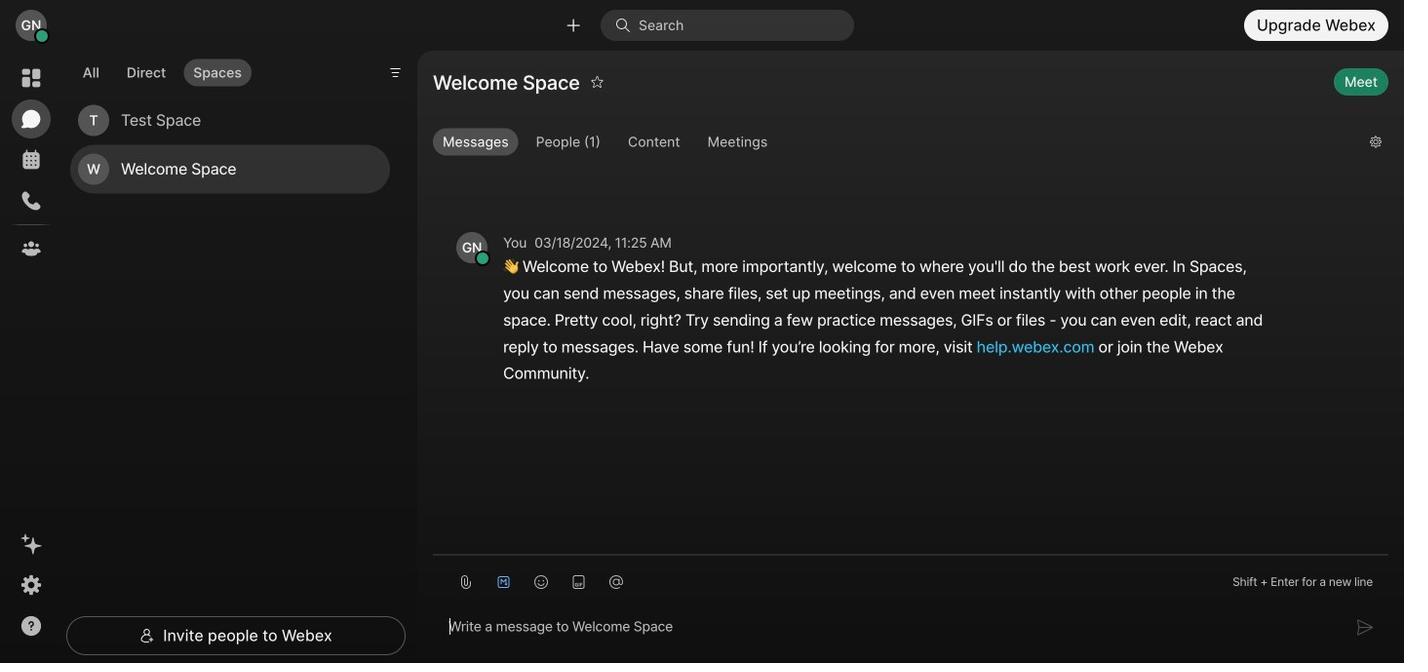 Task type: locate. For each thing, give the bounding box(es) containing it.
message composer toolbar element
[[433, 556, 1389, 601]]

tab list
[[68, 47, 256, 92]]

group
[[433, 128, 1355, 160]]

welcome space list item
[[70, 145, 390, 194]]

navigation
[[0, 51, 62, 663]]



Task type: vqa. For each thing, say whether or not it's contained in the screenshot.
navigation
yes



Task type: describe. For each thing, give the bounding box(es) containing it.
test space list item
[[70, 96, 390, 145]]

webex tab list
[[12, 59, 51, 268]]



